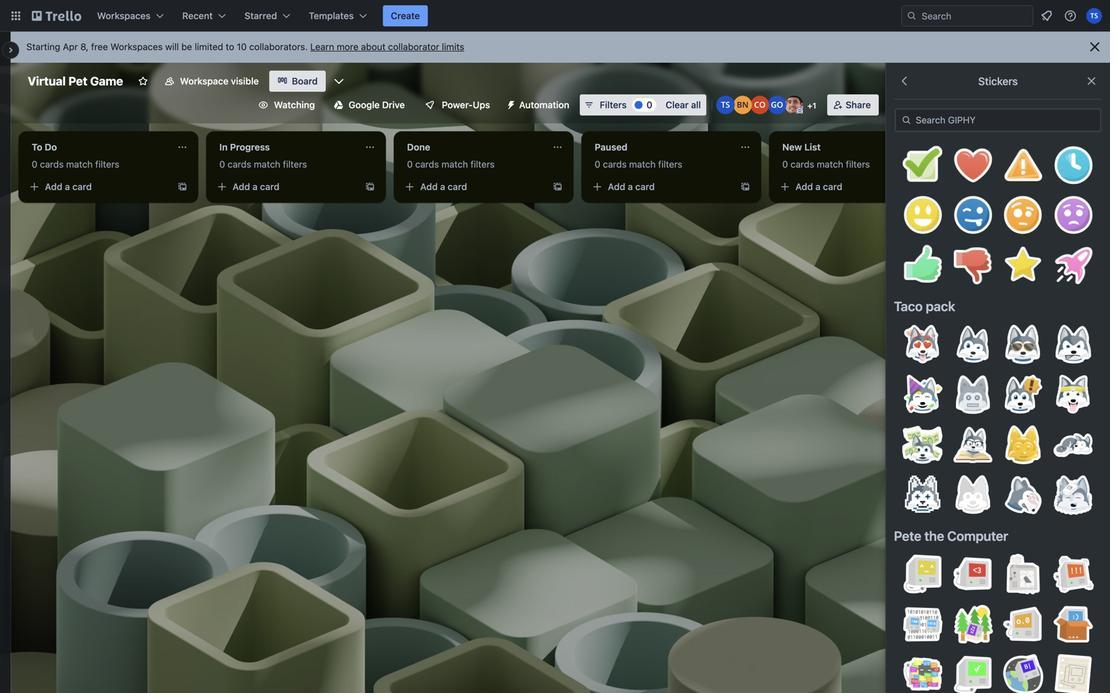 Task type: describe. For each thing, give the bounding box(es) containing it.
christina overa (christinaovera) image
[[750, 96, 769, 114]]

add a card for to do
[[45, 181, 92, 192]]

to
[[32, 142, 42, 153]]

clear
[[666, 99, 689, 110]]

primary element
[[0, 0, 1110, 32]]

add a card for in progress
[[233, 181, 279, 192]]

drive
[[382, 99, 405, 110]]

card for done
[[448, 181, 467, 192]]

pack
[[926, 299, 955, 314]]

cards for in progress
[[228, 159, 251, 170]]

0 cards match filters for paused
[[595, 159, 682, 170]]

Board name text field
[[21, 71, 130, 92]]

collaborators.
[[249, 41, 308, 52]]

google drive
[[349, 99, 405, 110]]

progress
[[230, 142, 270, 153]]

match for done
[[441, 159, 468, 170]]

more
[[337, 41, 359, 52]]

virtual pet game
[[28, 74, 123, 88]]

5 card from the left
[[823, 181, 842, 192]]

filters
[[600, 99, 627, 110]]

filters for done
[[471, 159, 495, 170]]

pete the computer
[[894, 529, 1008, 544]]

workspaces button
[[89, 5, 172, 26]]

power-ups button
[[415, 94, 498, 116]]

list
[[804, 142, 821, 153]]

card for paused
[[635, 181, 655, 192]]

create from template… image
[[740, 182, 751, 192]]

limits
[[442, 41, 464, 52]]

add a card button for in progress
[[211, 176, 357, 198]]

tara schultz (taraschultz7) image
[[716, 96, 735, 114]]

To Do text field
[[24, 137, 172, 158]]

a for done
[[440, 181, 445, 192]]

0 left clear
[[647, 99, 652, 110]]

recent
[[182, 10, 213, 21]]

add for done
[[420, 181, 438, 192]]

a for to do
[[65, 181, 70, 192]]

board
[[292, 76, 318, 87]]

create from template… image for progress
[[365, 182, 375, 192]]

to do
[[32, 142, 57, 153]]

add for in progress
[[233, 181, 250, 192]]

5 add a card from the left
[[796, 181, 842, 192]]

0 notifications image
[[1039, 8, 1055, 24]]

taco pack
[[894, 299, 955, 314]]

New List text field
[[774, 137, 922, 158]]

power-ups
[[442, 99, 490, 110]]

automation button
[[501, 94, 577, 116]]

a for paused
[[628, 181, 633, 192]]

1
[[813, 101, 816, 110]]

computer
[[947, 529, 1008, 544]]

paused
[[595, 142, 628, 153]]

starting apr 8, free workspaces will be limited to 10 collaborators. learn more about collaborator limits
[[26, 41, 464, 52]]

starred button
[[237, 5, 298, 26]]

templates
[[309, 10, 354, 21]]

open information menu image
[[1064, 9, 1077, 22]]

clear all
[[666, 99, 701, 110]]

this member is an admin of this board. image
[[797, 108, 803, 114]]

Paused text field
[[587, 137, 735, 158]]

0 for done
[[407, 159, 413, 170]]

clear all button
[[660, 94, 706, 116]]

customize views image
[[332, 75, 345, 88]]

limited
[[195, 41, 223, 52]]

Search GIPHY text field
[[895, 108, 1101, 132]]

+ 1
[[807, 101, 816, 110]]

add a card button for paused
[[587, 176, 732, 198]]

0 for to do
[[32, 159, 37, 170]]

done
[[407, 142, 430, 153]]

create from template… image for do
[[177, 182, 188, 192]]

board link
[[269, 71, 326, 92]]

pet
[[68, 74, 87, 88]]

tara schultz (taraschultz7) image
[[1086, 8, 1102, 24]]

gary orlando (garyorlando) image
[[768, 96, 786, 114]]

automation
[[519, 99, 569, 110]]

search image
[[907, 11, 917, 21]]

cards for to do
[[40, 159, 64, 170]]

new list 0 cards match filters
[[782, 142, 870, 170]]



Task type: locate. For each thing, give the bounding box(es) containing it.
cards down list
[[791, 159, 814, 170]]

cards for done
[[415, 159, 439, 170]]

apr
[[63, 41, 78, 52]]

starting
[[26, 41, 60, 52]]

cards down paused
[[603, 159, 627, 170]]

1 create from template… image from the left
[[177, 182, 188, 192]]

0 horizontal spatial create from template… image
[[177, 182, 188, 192]]

collaborator
[[388, 41, 439, 52]]

Search field
[[917, 6, 1033, 26]]

google drive button
[[326, 94, 413, 116]]

2 filters from the left
[[283, 159, 307, 170]]

add a card button down 'paused' text box
[[587, 176, 732, 198]]

match down progress
[[254, 159, 280, 170]]

filters down 'paused' text box
[[658, 159, 682, 170]]

match inside new list 0 cards match filters
[[817, 159, 843, 170]]

cards down done
[[415, 159, 439, 170]]

Done text field
[[399, 137, 547, 158]]

2 create from template… image from the left
[[365, 182, 375, 192]]

pete
[[894, 529, 921, 544]]

1 horizontal spatial create from template… image
[[365, 182, 375, 192]]

workspaces up free
[[97, 10, 151, 21]]

add for to do
[[45, 181, 62, 192]]

1 add from the left
[[45, 181, 62, 192]]

stickers
[[978, 75, 1018, 88]]

0 cards match filters for to do
[[32, 159, 119, 170]]

4 0 cards match filters from the left
[[595, 159, 682, 170]]

sm image
[[900, 114, 913, 127]]

star or unstar board image
[[138, 76, 148, 87]]

2 horizontal spatial create from template… image
[[552, 182, 563, 192]]

workspace visible button
[[156, 71, 267, 92]]

recent button
[[174, 5, 234, 26]]

1 vertical spatial workspaces
[[110, 41, 163, 52]]

filters down new list text box
[[846, 159, 870, 170]]

cards for paused
[[603, 159, 627, 170]]

0 for paused
[[595, 159, 600, 170]]

cards down in progress
[[228, 159, 251, 170]]

add a card down done
[[420, 181, 467, 192]]

4 add a card from the left
[[608, 181, 655, 192]]

be
[[181, 41, 192, 52]]

1 filters from the left
[[95, 159, 119, 170]]

4 card from the left
[[635, 181, 655, 192]]

watching button
[[250, 94, 323, 116]]

card for to do
[[72, 181, 92, 192]]

free
[[91, 41, 108, 52]]

game
[[90, 74, 123, 88]]

3 card from the left
[[448, 181, 467, 192]]

add a card down paused
[[608, 181, 655, 192]]

switch to… image
[[9, 9, 22, 22]]

0 down in
[[219, 159, 225, 170]]

0 down to
[[32, 159, 37, 170]]

0 cards match filters for done
[[407, 159, 495, 170]]

filters for to do
[[95, 159, 119, 170]]

create
[[391, 10, 420, 21]]

0 cards match filters down 'paused' text box
[[595, 159, 682, 170]]

0 inside new list 0 cards match filters
[[782, 159, 788, 170]]

1 0 cards match filters from the left
[[32, 159, 119, 170]]

match down done text field
[[441, 159, 468, 170]]

2 add a card button from the left
[[211, 176, 357, 198]]

visible
[[231, 76, 259, 87]]

3 add from the left
[[420, 181, 438, 192]]

3 a from the left
[[440, 181, 445, 192]]

add a card down do
[[45, 181, 92, 192]]

add
[[45, 181, 62, 192], [233, 181, 250, 192], [420, 181, 438, 192], [608, 181, 625, 192], [796, 181, 813, 192]]

match for paused
[[629, 159, 656, 170]]

cards inside new list 0 cards match filters
[[791, 159, 814, 170]]

sm image
[[501, 94, 519, 113]]

0
[[647, 99, 652, 110], [32, 159, 37, 170], [219, 159, 225, 170], [407, 159, 413, 170], [595, 159, 600, 170], [782, 159, 788, 170]]

cards down do
[[40, 159, 64, 170]]

starred
[[244, 10, 277, 21]]

5 a from the left
[[815, 181, 821, 192]]

to
[[226, 41, 234, 52]]

3 create from template… image from the left
[[552, 182, 563, 192]]

4 filters from the left
[[658, 159, 682, 170]]

4 cards from the left
[[603, 159, 627, 170]]

4 match from the left
[[629, 159, 656, 170]]

2 add from the left
[[233, 181, 250, 192]]

add a card for done
[[420, 181, 467, 192]]

templates button
[[301, 5, 375, 26]]

back to home image
[[32, 5, 81, 26]]

card down done text field
[[448, 181, 467, 192]]

3 0 cards match filters from the left
[[407, 159, 495, 170]]

0 down paused
[[595, 159, 600, 170]]

in progress
[[219, 142, 270, 153]]

workspaces
[[97, 10, 151, 21], [110, 41, 163, 52]]

add a card button down done text field
[[399, 176, 544, 198]]

in
[[219, 142, 228, 153]]

ups
[[473, 99, 490, 110]]

In Progress text field
[[211, 137, 359, 158]]

share
[[846, 99, 871, 110]]

3 cards from the left
[[415, 159, 439, 170]]

1 add a card from the left
[[45, 181, 92, 192]]

0 cards match filters for in progress
[[219, 159, 307, 170]]

new
[[782, 142, 802, 153]]

cards
[[40, 159, 64, 170], [228, 159, 251, 170], [415, 159, 439, 170], [603, 159, 627, 170], [791, 159, 814, 170]]

1 a from the left
[[65, 181, 70, 192]]

filters inside new list 0 cards match filters
[[846, 159, 870, 170]]

add a card down progress
[[233, 181, 279, 192]]

card down in progress text field
[[260, 181, 279, 192]]

0 cards match filters
[[32, 159, 119, 170], [219, 159, 307, 170], [407, 159, 495, 170], [595, 159, 682, 170]]

3 filters from the left
[[471, 159, 495, 170]]

5 match from the left
[[817, 159, 843, 170]]

3 add a card button from the left
[[399, 176, 544, 198]]

4 add a card button from the left
[[587, 176, 732, 198]]

card for in progress
[[260, 181, 279, 192]]

match down 'paused' text box
[[629, 159, 656, 170]]

1 cards from the left
[[40, 159, 64, 170]]

james peterson (jamespeterson93) image
[[785, 96, 803, 114]]

5 filters from the left
[[846, 159, 870, 170]]

match down list
[[817, 159, 843, 170]]

a
[[65, 181, 70, 192], [252, 181, 258, 192], [440, 181, 445, 192], [628, 181, 633, 192], [815, 181, 821, 192]]

power-
[[442, 99, 473, 110]]

card
[[72, 181, 92, 192], [260, 181, 279, 192], [448, 181, 467, 192], [635, 181, 655, 192], [823, 181, 842, 192]]

filters for in progress
[[283, 159, 307, 170]]

about
[[361, 41, 386, 52]]

match
[[66, 159, 93, 170], [254, 159, 280, 170], [441, 159, 468, 170], [629, 159, 656, 170], [817, 159, 843, 170]]

card down 'paused' text box
[[635, 181, 655, 192]]

filters for paused
[[658, 159, 682, 170]]

learn more about collaborator limits link
[[310, 41, 464, 52]]

2 match from the left
[[254, 159, 280, 170]]

a down progress
[[252, 181, 258, 192]]

1 match from the left
[[66, 159, 93, 170]]

filters
[[95, 159, 119, 170], [283, 159, 307, 170], [471, 159, 495, 170], [658, 159, 682, 170], [846, 159, 870, 170]]

1 card from the left
[[72, 181, 92, 192]]

add a card button for to do
[[24, 176, 169, 198]]

a for in progress
[[252, 181, 258, 192]]

a down new list 0 cards match filters
[[815, 181, 821, 192]]

the
[[924, 529, 944, 544]]

add a card button
[[24, 176, 169, 198], [211, 176, 357, 198], [399, 176, 544, 198], [587, 176, 732, 198], [774, 176, 920, 198]]

match down to do text box
[[66, 159, 93, 170]]

add down new list 0 cards match filters
[[796, 181, 813, 192]]

a down done text field
[[440, 181, 445, 192]]

4 add from the left
[[608, 181, 625, 192]]

google drive icon image
[[334, 100, 343, 110]]

share button
[[827, 94, 879, 116]]

add a card button down new list 0 cards match filters
[[774, 176, 920, 198]]

workspace
[[180, 76, 228, 87]]

0 cards match filters down progress
[[219, 159, 307, 170]]

add a card button down to do text box
[[24, 176, 169, 198]]

0 for in progress
[[219, 159, 225, 170]]

5 add from the left
[[796, 181, 813, 192]]

add a card for paused
[[608, 181, 655, 192]]

0 vertical spatial workspaces
[[97, 10, 151, 21]]

2 add a card from the left
[[233, 181, 279, 192]]

0 down done
[[407, 159, 413, 170]]

5 cards from the left
[[791, 159, 814, 170]]

4 a from the left
[[628, 181, 633, 192]]

2 0 cards match filters from the left
[[219, 159, 307, 170]]

8,
[[80, 41, 89, 52]]

all
[[691, 99, 701, 110]]

0 down new
[[782, 159, 788, 170]]

ben nelson (bennelson96) image
[[733, 96, 752, 114]]

a down 'paused' text box
[[628, 181, 633, 192]]

match for to do
[[66, 159, 93, 170]]

card down new list 0 cards match filters
[[823, 181, 842, 192]]

will
[[165, 41, 179, 52]]

1 add a card button from the left
[[24, 176, 169, 198]]

add a card button down in progress text field
[[211, 176, 357, 198]]

add down do
[[45, 181, 62, 192]]

match for in progress
[[254, 159, 280, 170]]

0 cards match filters down done text field
[[407, 159, 495, 170]]

2 card from the left
[[260, 181, 279, 192]]

card down to do text box
[[72, 181, 92, 192]]

3 add a card from the left
[[420, 181, 467, 192]]

a down to do text box
[[65, 181, 70, 192]]

add a card button for done
[[399, 176, 544, 198]]

0 cards match filters down to do text box
[[32, 159, 119, 170]]

google
[[349, 99, 380, 110]]

create button
[[383, 5, 428, 26]]

add down in progress
[[233, 181, 250, 192]]

workspaces down workspaces popup button
[[110, 41, 163, 52]]

watching
[[274, 99, 315, 110]]

3 match from the left
[[441, 159, 468, 170]]

add down done
[[420, 181, 438, 192]]

add a card
[[45, 181, 92, 192], [233, 181, 279, 192], [420, 181, 467, 192], [608, 181, 655, 192], [796, 181, 842, 192]]

workspaces inside popup button
[[97, 10, 151, 21]]

learn
[[310, 41, 334, 52]]

2 cards from the left
[[228, 159, 251, 170]]

add a card down new list 0 cards match filters
[[796, 181, 842, 192]]

2 a from the left
[[252, 181, 258, 192]]

do
[[45, 142, 57, 153]]

virtual
[[28, 74, 66, 88]]

workspace visible
[[180, 76, 259, 87]]

10
[[237, 41, 247, 52]]

filters down in progress text field
[[283, 159, 307, 170]]

create from template… image
[[177, 182, 188, 192], [365, 182, 375, 192], [552, 182, 563, 192]]

+
[[807, 101, 813, 110]]

5 add a card button from the left
[[774, 176, 920, 198]]

add down paused
[[608, 181, 625, 192]]

filters down done text field
[[471, 159, 495, 170]]

taco
[[894, 299, 923, 314]]

add for paused
[[608, 181, 625, 192]]

filters down to do text box
[[95, 159, 119, 170]]



Task type: vqa. For each thing, say whether or not it's contained in the screenshot.
HUMAN
no



